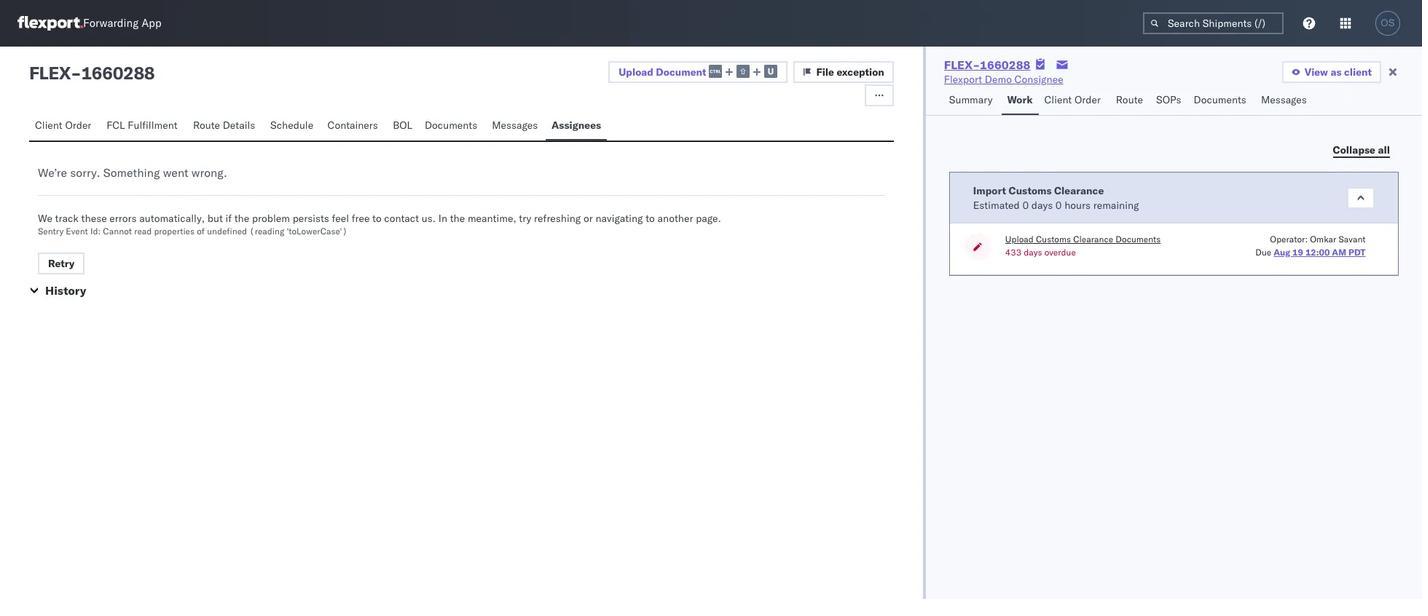 Task type: vqa. For each thing, say whether or not it's contained in the screenshot.
Uploaded
no



Task type: locate. For each thing, give the bounding box(es) containing it.
1 horizontal spatial the
[[450, 212, 465, 225]]

history
[[45, 284, 86, 298]]

1660288 down 'forwarding app'
[[81, 62, 155, 84]]

days left hours
[[1032, 199, 1053, 212]]

1 horizontal spatial to
[[646, 212, 655, 225]]

flex-1660288
[[944, 58, 1031, 72]]

flexport
[[944, 73, 983, 86]]

flex-1660288 link
[[944, 58, 1031, 72]]

1 horizontal spatial route
[[1116, 93, 1144, 106]]

1 vertical spatial customs
[[1036, 234, 1071, 245]]

client down the consignee at the top right of the page
[[1045, 93, 1072, 106]]

1 vertical spatial documents
[[425, 119, 478, 132]]

to right free
[[372, 212, 382, 225]]

client order for the client order button to the left
[[35, 119, 91, 132]]

refreshing
[[534, 212, 581, 225]]

app
[[142, 16, 162, 30]]

clearance inside button
[[1074, 234, 1114, 245]]

os button
[[1372, 7, 1405, 40]]

0 horizontal spatial client
[[35, 119, 62, 132]]

flex
[[29, 62, 71, 84]]

flex-
[[944, 58, 980, 72]]

clearance for documents
[[1074, 234, 1114, 245]]

1 horizontal spatial documents button
[[1188, 87, 1256, 115]]

upload customs clearance documents
[[1006, 234, 1161, 245]]

undefined
[[207, 226, 247, 237]]

clearance up overdue
[[1074, 234, 1114, 245]]

customs inside button
[[1036, 234, 1071, 245]]

1 horizontal spatial upload
[[1006, 234, 1034, 245]]

1 horizontal spatial documents
[[1116, 234, 1161, 245]]

1 0 from the left
[[1023, 199, 1029, 212]]

0 vertical spatial messages
[[1262, 93, 1307, 106]]

order left route button
[[1075, 93, 1101, 106]]

view as client
[[1305, 66, 1372, 79]]

flex - 1660288
[[29, 62, 155, 84]]

-
[[71, 62, 81, 84]]

route button
[[1111, 87, 1151, 115]]

1 horizontal spatial messages button
[[1256, 87, 1315, 115]]

customs inside import customs clearance estimated 0 days 0 hours remaining
[[1009, 184, 1052, 197]]

0 right the estimated
[[1023, 199, 1029, 212]]

1 horizontal spatial 0
[[1056, 199, 1062, 212]]

clearance
[[1055, 184, 1104, 197], [1074, 234, 1114, 245]]

order for the client order button to the left
[[65, 119, 91, 132]]

clearance for estimated
[[1055, 184, 1104, 197]]

messages button
[[1256, 87, 1315, 115], [486, 112, 546, 141]]

messages button left assignees
[[486, 112, 546, 141]]

navigating
[[596, 212, 643, 225]]

to
[[372, 212, 382, 225], [646, 212, 655, 225]]

bol
[[393, 119, 413, 132]]

client up we're
[[35, 119, 62, 132]]

client order button
[[1039, 87, 1111, 115], [29, 112, 101, 141]]

us.
[[422, 212, 436, 225]]

fcl
[[107, 119, 125, 132]]

1 vertical spatial order
[[65, 119, 91, 132]]

1 horizontal spatial messages
[[1262, 93, 1307, 106]]

consignee
[[1015, 73, 1064, 86]]

upload up 433
[[1006, 234, 1034, 245]]

assignees button
[[546, 112, 607, 141]]

433 days overdue
[[1006, 247, 1076, 258]]

client for the client order button to the left
[[35, 119, 62, 132]]

1 vertical spatial upload
[[1006, 234, 1034, 245]]

0 vertical spatial client order
[[1045, 93, 1101, 106]]

clearance up hours
[[1055, 184, 1104, 197]]

0 vertical spatial days
[[1032, 199, 1053, 212]]

0 horizontal spatial order
[[65, 119, 91, 132]]

or
[[584, 212, 593, 225]]

documents for documents button to the right
[[1194, 93, 1247, 106]]

route left sops
[[1116, 93, 1144, 106]]

problem
[[252, 212, 290, 225]]

1 vertical spatial client
[[35, 119, 62, 132]]

retry
[[48, 257, 75, 270]]

0 horizontal spatial client order button
[[29, 112, 101, 141]]

messages left assignees
[[492, 119, 538, 132]]

0 horizontal spatial 0
[[1023, 199, 1029, 212]]

file exception button
[[794, 61, 894, 83], [794, 61, 894, 83]]

client order up we're
[[35, 119, 91, 132]]

1 vertical spatial client order
[[35, 119, 91, 132]]

customs up overdue
[[1036, 234, 1071, 245]]

operator: omkar savant
[[1271, 234, 1366, 245]]

1660288 up the flexport demo consignee
[[980, 58, 1031, 72]]

track
[[55, 212, 79, 225]]

messages down view
[[1262, 93, 1307, 106]]

2 0 from the left
[[1056, 199, 1062, 212]]

work
[[1008, 93, 1033, 106]]

to left another
[[646, 212, 655, 225]]

event
[[66, 226, 88, 237]]

client order
[[1045, 93, 1101, 106], [35, 119, 91, 132]]

automatically,
[[139, 212, 205, 225]]

0
[[1023, 199, 1029, 212], [1056, 199, 1062, 212]]

documents down remaining
[[1116, 234, 1161, 245]]

something
[[103, 165, 160, 180]]

1 horizontal spatial order
[[1075, 93, 1101, 106]]

1 vertical spatial route
[[193, 119, 220, 132]]

0 vertical spatial customs
[[1009, 184, 1052, 197]]

customs up the estimated
[[1009, 184, 1052, 197]]

route details button
[[187, 112, 265, 141]]

1 the from the left
[[234, 212, 249, 225]]

the
[[234, 212, 249, 225], [450, 212, 465, 225]]

demo
[[985, 73, 1012, 86]]

0 horizontal spatial to
[[372, 212, 382, 225]]

order left fcl
[[65, 119, 91, 132]]

2 horizontal spatial documents
[[1194, 93, 1247, 106]]

due
[[1256, 247, 1272, 258]]

containers
[[328, 119, 378, 132]]

messages
[[1262, 93, 1307, 106], [492, 119, 538, 132]]

1 vertical spatial clearance
[[1074, 234, 1114, 245]]

0 vertical spatial upload
[[619, 65, 654, 78]]

sops
[[1157, 93, 1182, 106]]

0 horizontal spatial route
[[193, 119, 220, 132]]

documents inside upload customs clearance documents button
[[1116, 234, 1161, 245]]

errors
[[110, 212, 137, 225]]

assignees
[[552, 119, 601, 132]]

if
[[226, 212, 232, 225]]

summary
[[950, 93, 993, 106]]

documents right bol button
[[425, 119, 478, 132]]

exception
[[837, 66, 885, 79]]

0 left hours
[[1056, 199, 1062, 212]]

messages button down view
[[1256, 87, 1315, 115]]

we're sorry. something went wrong.
[[38, 165, 227, 180]]

2 vertical spatial documents
[[1116, 234, 1161, 245]]

hours
[[1065, 199, 1091, 212]]

0 horizontal spatial client order
[[35, 119, 91, 132]]

0 vertical spatial documents
[[1194, 93, 1247, 106]]

flexport demo consignee
[[944, 73, 1064, 86]]

we're
[[38, 165, 67, 180]]

documents button
[[1188, 87, 1256, 115], [419, 112, 486, 141]]

0 vertical spatial client
[[1045, 93, 1072, 106]]

documents button right "bol"
[[419, 112, 486, 141]]

documents button right sops
[[1188, 87, 1256, 115]]

the right in
[[450, 212, 465, 225]]

Search Shipments (/) text field
[[1144, 12, 1284, 34]]

1 horizontal spatial client order
[[1045, 93, 1101, 106]]

route left details
[[193, 119, 220, 132]]

0 vertical spatial route
[[1116, 93, 1144, 106]]

days right 433
[[1024, 247, 1043, 258]]

documents
[[1194, 93, 1247, 106], [425, 119, 478, 132], [1116, 234, 1161, 245]]

0 vertical spatial order
[[1075, 93, 1101, 106]]

bol button
[[387, 112, 419, 141]]

2 the from the left
[[450, 212, 465, 225]]

all
[[1379, 143, 1391, 156]]

client order down the consignee at the top right of the page
[[1045, 93, 1101, 106]]

1 horizontal spatial client
[[1045, 93, 1072, 106]]

fcl fulfillment button
[[101, 112, 187, 141]]

order for rightmost the client order button
[[1075, 93, 1101, 106]]

the right if
[[234, 212, 249, 225]]

client
[[1045, 93, 1072, 106], [35, 119, 62, 132]]

file
[[817, 66, 835, 79]]

feel
[[332, 212, 349, 225]]

1660288
[[980, 58, 1031, 72], [81, 62, 155, 84]]

order
[[1075, 93, 1101, 106], [65, 119, 91, 132]]

upload for upload customs clearance documents
[[1006, 234, 1034, 245]]

0 horizontal spatial documents
[[425, 119, 478, 132]]

0 horizontal spatial the
[[234, 212, 249, 225]]

(reading
[[249, 226, 284, 237]]

documents right sops button
[[1194, 93, 1247, 106]]

upload left document
[[619, 65, 654, 78]]

1 vertical spatial messages
[[492, 119, 538, 132]]

0 horizontal spatial upload
[[619, 65, 654, 78]]

'tolowercase')
[[287, 226, 348, 237]]

clearance inside import customs clearance estimated 0 days 0 hours remaining
[[1055, 184, 1104, 197]]

client order button down the consignee at the top right of the page
[[1039, 87, 1111, 115]]

client order button up we're
[[29, 112, 101, 141]]

0 vertical spatial clearance
[[1055, 184, 1104, 197]]

upload for upload document
[[619, 65, 654, 78]]

days
[[1032, 199, 1053, 212], [1024, 247, 1043, 258]]

customs for import
[[1009, 184, 1052, 197]]



Task type: describe. For each thing, give the bounding box(es) containing it.
view
[[1305, 66, 1329, 79]]

433
[[1006, 247, 1022, 258]]

these
[[81, 212, 107, 225]]

document
[[656, 65, 707, 78]]

omkar
[[1311, 234, 1337, 245]]

we
[[38, 212, 52, 225]]

import
[[974, 184, 1007, 197]]

wrong.
[[192, 165, 227, 180]]

savant
[[1339, 234, 1366, 245]]

properties
[[154, 226, 195, 237]]

0 horizontal spatial documents button
[[419, 112, 486, 141]]

retry button
[[38, 253, 85, 275]]

summary button
[[944, 87, 1002, 115]]

another
[[658, 212, 694, 225]]

in
[[439, 212, 448, 225]]

read
[[134, 226, 152, 237]]

upload customs clearance documents button
[[1006, 234, 1161, 247]]

1 to from the left
[[372, 212, 382, 225]]

1 horizontal spatial client order button
[[1039, 87, 1111, 115]]

forwarding app
[[83, 16, 162, 30]]

12:00
[[1306, 247, 1330, 258]]

forwarding
[[83, 16, 139, 30]]

due aug 19 12:00 am pdt
[[1256, 247, 1366, 258]]

went
[[163, 165, 189, 180]]

import customs clearance estimated 0 days 0 hours remaining
[[974, 184, 1140, 212]]

client
[[1345, 66, 1372, 79]]

0 horizontal spatial messages
[[492, 119, 538, 132]]

1 vertical spatial days
[[1024, 247, 1043, 258]]

sops button
[[1151, 87, 1188, 115]]

am
[[1333, 247, 1347, 258]]

1 horizontal spatial 1660288
[[980, 58, 1031, 72]]

schedule button
[[265, 112, 322, 141]]

overdue
[[1045, 247, 1076, 258]]

0 horizontal spatial 1660288
[[81, 62, 155, 84]]

meantime,
[[468, 212, 517, 225]]

client for rightmost the client order button
[[1045, 93, 1072, 106]]

flexport. image
[[17, 16, 83, 31]]

schedule
[[270, 119, 314, 132]]

documents for the leftmost documents button
[[425, 119, 478, 132]]

history button
[[45, 284, 86, 298]]

aug
[[1274, 247, 1291, 258]]

upload document button
[[609, 61, 788, 83]]

0 horizontal spatial messages button
[[486, 112, 546, 141]]

persists
[[293, 212, 329, 225]]

2 to from the left
[[646, 212, 655, 225]]

client order for rightmost the client order button
[[1045, 93, 1101, 106]]

upload document
[[619, 65, 707, 78]]

containers button
[[322, 112, 387, 141]]

try
[[519, 212, 532, 225]]

collapse
[[1333, 143, 1376, 156]]

route for route details
[[193, 119, 220, 132]]

pdt
[[1349, 247, 1366, 258]]

operator:
[[1271, 234, 1308, 245]]

contact
[[384, 212, 419, 225]]

we track these errors automatically, but if the problem persists feel free to contact us. in the meantime, try refreshing or navigating to another page. sentry event id: cannot read properties of undefined (reading 'tolowercase')
[[38, 212, 721, 237]]

but
[[208, 212, 223, 225]]

fcl fulfillment
[[107, 119, 178, 132]]

days inside import customs clearance estimated 0 days 0 hours remaining
[[1032, 199, 1053, 212]]

page.
[[696, 212, 721, 225]]

of
[[197, 226, 205, 237]]

view as client button
[[1283, 61, 1382, 83]]

sorry.
[[70, 165, 100, 180]]

sentry
[[38, 226, 64, 237]]

id:
[[90, 226, 101, 237]]

work button
[[1002, 87, 1039, 115]]

route details
[[193, 119, 255, 132]]

customs for upload
[[1036, 234, 1071, 245]]

route for route
[[1116, 93, 1144, 106]]

flexport demo consignee link
[[944, 72, 1064, 87]]

forwarding app link
[[17, 16, 162, 31]]

collapse all button
[[1325, 139, 1399, 161]]

aug 19 12:00 am pdt button
[[1274, 247, 1366, 258]]

file exception
[[817, 66, 885, 79]]

remaining
[[1094, 199, 1140, 212]]

19
[[1293, 247, 1304, 258]]

free
[[352, 212, 370, 225]]

cannot
[[103, 226, 132, 237]]

fulfillment
[[128, 119, 178, 132]]



